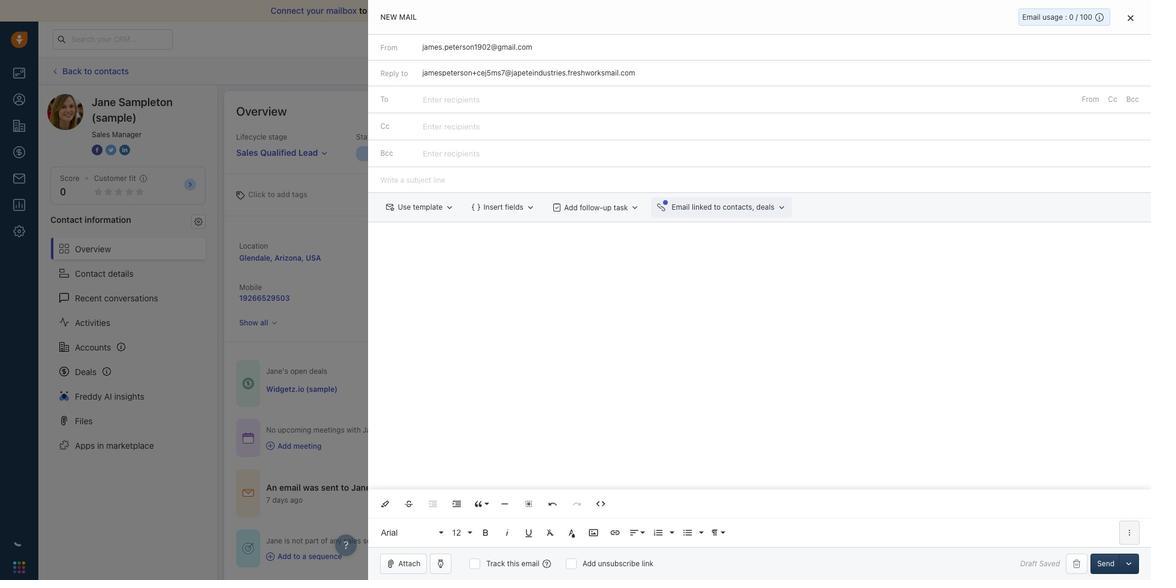 Task type: locate. For each thing, give the bounding box(es) containing it.
0 horizontal spatial 0
[[60, 187, 66, 197]]

container_wx8msf4aqz5i3rn1 image right sent
[[371, 484, 379, 492]]

updates available. click to refresh. link
[[524, 60, 666, 82]]

to right reply
[[401, 69, 408, 78]]

show all
[[239, 319, 268, 328]]

add for add to a sequence
[[278, 552, 292, 561]]

0 vertical spatial 0
[[1070, 13, 1074, 22]]

1 vertical spatial bcc
[[381, 149, 393, 158]]

(sample) down open
[[306, 385, 338, 394]]

0 vertical spatial cc
[[1109, 95, 1118, 104]]

insert horizontal line image
[[500, 499, 511, 510]]

1 horizontal spatial overview
[[236, 104, 287, 118]]

qualified
[[260, 148, 297, 158]]

marketplace
[[106, 441, 154, 451]]

:
[[1066, 13, 1068, 22]]

is
[[285, 537, 290, 546]]

0 horizontal spatial days
[[272, 496, 288, 505]]

connect your mailbox to improve deliverability and enable 2-way sync of email conversations.
[[271, 5, 641, 16]]

container_wx8msf4aqz5i3rn1 image left no
[[242, 433, 254, 445]]

recent conversations
[[75, 293, 158, 303]]

1 vertical spatial in
[[97, 441, 104, 451]]

0 horizontal spatial in
[[97, 441, 104, 451]]

0 vertical spatial sales
[[92, 130, 110, 139]]

overview up 'contact details'
[[75, 244, 111, 254]]

1 horizontal spatial email
[[522, 560, 540, 569]]

jane
[[92, 96, 116, 109], [351, 483, 371, 493], [266, 537, 283, 546]]

add inside "link"
[[278, 442, 292, 451]]

cc up overview
[[1109, 95, 1118, 104]]

enter recipients text field down enter recipients text box
[[423, 144, 483, 163]]

0 right :
[[1070, 13, 1074, 22]]

your trial ends in 21 days
[[824, 35, 902, 43]]

1 vertical spatial overview
[[75, 244, 111, 254]]

way
[[511, 5, 527, 16]]

0 horizontal spatial new
[[381, 13, 397, 22]]

email inside email linked to contacts, deals button
[[672, 203, 690, 212]]

2 horizontal spatial email
[[560, 5, 581, 16]]

container_wx8msf4aqz5i3rn1 image left 'widgetz.io'
[[242, 378, 254, 390]]

add down is
[[278, 552, 292, 561]]

0 inside score 0
[[60, 187, 66, 197]]

0 horizontal spatial jane
[[92, 96, 116, 109]]

tags
[[292, 190, 308, 199]]

0 vertical spatial enter recipients text field
[[423, 90, 483, 109]]

0 vertical spatial from
[[381, 43, 398, 52]]

to inside "link"
[[625, 66, 632, 75]]

(sample) inside 'jane sampleton (sample) sales manager'
[[92, 112, 137, 124]]

of right sync
[[550, 5, 558, 16]]

click right available.
[[606, 66, 623, 75]]

container_wx8msf4aqz5i3rn1 image down no
[[266, 442, 275, 451]]

0 vertical spatial (sample)
[[92, 112, 137, 124]]

jane.
[[363, 426, 381, 435]]

0 horizontal spatial cc
[[381, 122, 390, 131]]

7 days ago
[[266, 496, 303, 505]]

mobile
[[239, 283, 262, 292]]

1 vertical spatial contact
[[75, 268, 106, 279]]

add left follow-
[[565, 203, 578, 212]]

1 horizontal spatial from
[[1083, 95, 1100, 104]]

2 vertical spatial email
[[522, 560, 540, 569]]

jane right sent
[[351, 483, 371, 493]]

1 vertical spatial new
[[416, 149, 432, 158]]

0 horizontal spatial email
[[672, 203, 690, 212]]

0 horizontal spatial click
[[248, 190, 266, 199]]

james.peterson1902@gmail.com button
[[417, 35, 1140, 60]]

bcc right customize overview button
[[1127, 95, 1140, 104]]

overview up lifecycle stage
[[236, 104, 287, 118]]

upcoming
[[278, 426, 311, 435]]

1 horizontal spatial in
[[871, 35, 877, 43]]

1 vertical spatial email
[[279, 483, 301, 493]]

email usage : 0 / 100
[[1023, 13, 1093, 22]]

from up customize overview
[[1083, 95, 1100, 104]]

quote image
[[474, 499, 484, 510]]

days
[[888, 35, 902, 43], [272, 496, 288, 505]]

a
[[303, 552, 307, 561]]

Search your CRM... text field
[[53, 29, 173, 49]]

customize
[[1050, 107, 1086, 116]]

add left unsubscribe
[[583, 560, 596, 569]]

enter recipients text field up enter recipients text box
[[423, 90, 483, 109]]

0 horizontal spatial email
[[279, 483, 301, 493]]

new left "mail"
[[381, 13, 397, 22]]

jane sampleton (sample) sales manager
[[92, 96, 173, 139]]

contact for contact details
[[75, 268, 106, 279]]

2 vertical spatial jane
[[266, 537, 283, 546]]

container_wx8msf4aqz5i3rn1 image
[[266, 442, 275, 451], [371, 484, 379, 492], [242, 488, 254, 500], [242, 543, 254, 555]]

cc down to at the top left
[[381, 122, 390, 131]]

1 vertical spatial email
[[672, 203, 690, 212]]

1 vertical spatial 0
[[60, 187, 66, 197]]

all
[[260, 319, 268, 328]]

1 horizontal spatial email
[[1023, 13, 1041, 22]]

12
[[452, 528, 461, 538]]

new down enter recipients text box
[[416, 149, 432, 158]]

jane down contacts
[[92, 96, 116, 109]]

twitter circled image
[[106, 144, 116, 157]]

insert
[[484, 203, 503, 212]]

apps
[[75, 441, 95, 451]]

0 vertical spatial overview
[[236, 104, 287, 118]]

connect
[[271, 5, 304, 16]]

0 vertical spatial in
[[871, 35, 877, 43]]

2 vertical spatial container_wx8msf4aqz5i3rn1 image
[[266, 553, 275, 561]]

sales down lifecycle
[[236, 148, 258, 158]]

in left 21
[[871, 35, 877, 43]]

trial
[[840, 35, 852, 43]]

decrease indent (⌘[) image
[[428, 499, 439, 510]]

up
[[603, 203, 612, 212]]

show
[[239, 319, 258, 328]]

0 horizontal spatial overview
[[75, 244, 111, 254]]

1 vertical spatial sales
[[236, 148, 258, 158]]

1 vertical spatial of
[[321, 537, 328, 546]]

1 vertical spatial deals
[[309, 367, 328, 376]]

new link
[[356, 146, 484, 161]]

template
[[413, 203, 443, 212]]

select all image
[[524, 499, 535, 510]]

send
[[1098, 560, 1115, 569]]

1 horizontal spatial click
[[606, 66, 623, 75]]

container_wx8msf4aqz5i3rn1 image left a
[[266, 553, 275, 561]]

0 down score
[[60, 187, 66, 197]]

container_wx8msf4aqz5i3rn1 image
[[242, 378, 254, 390], [242, 433, 254, 445], [266, 553, 275, 561]]

1 vertical spatial from
[[1083, 95, 1100, 104]]

deals inside email linked to contacts, deals button
[[757, 203, 775, 212]]

jane left is
[[266, 537, 283, 546]]

0 horizontal spatial of
[[321, 537, 328, 546]]

add
[[565, 203, 578, 212], [278, 442, 292, 451], [278, 552, 292, 561], [583, 560, 596, 569]]

container_wx8msf4aqz5i3rn1 image inside add meeting "link"
[[266, 442, 275, 451]]

track
[[487, 560, 505, 569]]

1 vertical spatial cc
[[381, 122, 390, 131]]

1 horizontal spatial bcc
[[1127, 95, 1140, 104]]

0 vertical spatial email
[[1023, 13, 1041, 22]]

email left the usage
[[1023, 13, 1041, 22]]

send button
[[1091, 554, 1122, 575]]

1 horizontal spatial jane
[[266, 537, 283, 546]]

add unsubscribe link
[[583, 560, 654, 569]]

freddy ai insights
[[75, 391, 144, 402]]

contact down 0 "button"
[[50, 215, 83, 225]]

1 horizontal spatial sales
[[236, 148, 258, 158]]

0 horizontal spatial (sample)
[[92, 112, 137, 124]]

email right sync
[[560, 5, 581, 16]]

2 enter recipients text field from the top
[[423, 144, 483, 163]]

to right linked
[[714, 203, 721, 212]]

deals right contacts,
[[757, 203, 775, 212]]

freddy
[[75, 391, 102, 402]]

container_wx8msf4aqz5i3rn1 image left is
[[242, 543, 254, 555]]

1 vertical spatial jane
[[351, 483, 371, 493]]

contact for contact information
[[50, 215, 83, 225]]

from up reply
[[381, 43, 398, 52]]

email up "7 days ago"
[[279, 483, 301, 493]]

to left refresh.
[[625, 66, 632, 75]]

0 horizontal spatial sales
[[92, 130, 110, 139]]

1 vertical spatial days
[[272, 496, 288, 505]]

deals right open
[[309, 367, 328, 376]]

jane inside 'jane sampleton (sample) sales manager'
[[92, 96, 116, 109]]

0 vertical spatial new
[[381, 13, 397, 22]]

sales up facebook circled image
[[92, 130, 110, 139]]

email left linked
[[672, 203, 690, 212]]

0 vertical spatial container_wx8msf4aqz5i3rn1 image
[[242, 378, 254, 390]]

linkedin circled image
[[119, 144, 130, 157]]

improve
[[370, 5, 401, 16]]

sequence
[[309, 552, 342, 561]]

1 vertical spatial container_wx8msf4aqz5i3rn1 image
[[242, 433, 254, 445]]

to right back
[[84, 66, 92, 76]]

arial
[[381, 528, 398, 538]]

application
[[369, 222, 1152, 548]]

0 vertical spatial jane
[[92, 96, 116, 109]]

email right this
[[522, 560, 540, 569]]

0 vertical spatial of
[[550, 5, 558, 16]]

updates available. click to refresh.
[[542, 66, 660, 75]]

draft
[[1021, 560, 1038, 569]]

dialog
[[369, 0, 1152, 581]]

sales
[[92, 130, 110, 139], [236, 148, 258, 158]]

(sample) up manager
[[92, 112, 137, 124]]

bcc
[[1127, 95, 1140, 104], [381, 149, 393, 158]]

add down upcoming
[[278, 442, 292, 451]]

use
[[398, 203, 411, 212]]

container_wx8msf4aqz5i3rn1 image for no upcoming meetings with jane.
[[242, 433, 254, 445]]

1 horizontal spatial days
[[888, 35, 902, 43]]

email linked to contacts, deals
[[672, 203, 775, 212]]

1 horizontal spatial deals
[[757, 203, 775, 212]]

days right 21
[[888, 35, 902, 43]]

status
[[356, 133, 378, 142]]

add
[[277, 190, 290, 199]]

jane's
[[266, 367, 288, 376]]

conversations.
[[583, 5, 641, 16]]

1
[[1070, 33, 1074, 40]]

0 vertical spatial contact
[[50, 215, 83, 225]]

your
[[824, 35, 838, 43]]

sync
[[529, 5, 548, 16]]

19266529503 link
[[239, 294, 290, 303]]

from
[[381, 43, 398, 52], [1083, 95, 1100, 104]]

updates
[[542, 66, 570, 75]]

add for add meeting
[[278, 442, 292, 451]]

0 horizontal spatial bcc
[[381, 149, 393, 158]]

any
[[330, 537, 342, 546]]

linked
[[692, 203, 712, 212]]

in
[[871, 35, 877, 43], [97, 441, 104, 451]]

to left add
[[268, 190, 275, 199]]

Enter recipients text field
[[423, 90, 483, 109], [423, 144, 483, 163]]

1 enter recipients text field from the top
[[423, 90, 483, 109]]

insights
[[114, 391, 144, 402]]

lifecycle stage
[[236, 133, 287, 142]]

jane is not part of any sales sequence.
[[266, 537, 398, 546]]

contact up 'recent' at the left bottom of page
[[75, 268, 106, 279]]

this
[[507, 560, 520, 569]]

background color image
[[380, 499, 391, 510]]

0 vertical spatial deals
[[757, 203, 775, 212]]

conversations
[[104, 293, 158, 303]]

contacts
[[94, 66, 129, 76]]

0 vertical spatial bcc
[[1127, 95, 1140, 104]]

contact information
[[50, 215, 131, 225]]

of left any
[[321, 537, 328, 546]]

add follow-up task button
[[547, 197, 646, 218], [547, 197, 646, 218]]

click left add
[[248, 190, 266, 199]]

12 button
[[448, 521, 474, 545]]

to right sent
[[341, 483, 349, 493]]

to
[[359, 5, 367, 16], [84, 66, 92, 76], [625, 66, 632, 75], [401, 69, 408, 78], [268, 190, 275, 199], [714, 203, 721, 212], [341, 483, 349, 493], [294, 552, 301, 561]]

1 horizontal spatial new
[[416, 149, 432, 158]]

1 vertical spatial enter recipients text field
[[423, 144, 483, 163]]

click
[[606, 66, 623, 75], [248, 190, 266, 199]]

in right apps
[[97, 441, 104, 451]]

0 vertical spatial click
[[606, 66, 623, 75]]

days right 7 on the bottom
[[272, 496, 288, 505]]

mobile 19266529503
[[239, 283, 290, 303]]

bcc down to at the top left
[[381, 149, 393, 158]]

1 horizontal spatial (sample)
[[306, 385, 338, 394]]

freshworks switcher image
[[13, 562, 25, 574]]



Task type: vqa. For each thing, say whether or not it's contained in the screenshot.
was
yes



Task type: describe. For each thing, give the bounding box(es) containing it.
with
[[347, 426, 361, 435]]

redo (⌘⇧z) image
[[572, 499, 583, 510]]

no
[[266, 426, 276, 435]]

connect your mailbox link
[[271, 5, 359, 16]]

new mail
[[381, 13, 417, 22]]

jane's open deals
[[266, 367, 328, 376]]

meetings
[[313, 426, 345, 435]]

add to a sequence
[[278, 552, 342, 561]]

mng settings image
[[194, 218, 203, 226]]

strikethrough (⌘s) image
[[404, 499, 415, 510]]

refresh.
[[634, 66, 660, 75]]

undo (⌘z) image
[[548, 499, 559, 510]]

back to contacts link
[[50, 62, 130, 80]]

location glendale, arizona, usa
[[239, 242, 321, 263]]

james.peterson1902@gmail.com
[[423, 43, 533, 52]]

2 horizontal spatial jane
[[351, 483, 371, 493]]

unsubscribe
[[598, 560, 640, 569]]

part
[[305, 537, 319, 546]]

use template button
[[381, 197, 460, 218]]

1 horizontal spatial of
[[550, 5, 558, 16]]

1 vertical spatial click
[[248, 190, 266, 199]]

explore
[[925, 34, 951, 43]]

container_wx8msf4aqz5i3rn1 image left 7 on the bottom
[[242, 488, 254, 500]]

score 0
[[60, 174, 80, 197]]

0 vertical spatial email
[[560, 5, 581, 16]]

add to a sequence link
[[266, 552, 398, 562]]

ends
[[854, 35, 869, 43]]

jane for (sample)
[[92, 96, 116, 109]]

not
[[292, 537, 303, 546]]

back to contacts
[[62, 66, 129, 76]]

to right "mailbox"
[[359, 5, 367, 16]]

arial button
[[377, 521, 445, 545]]

Write a subject line text field
[[369, 167, 1152, 193]]

1 horizontal spatial 0
[[1070, 13, 1074, 22]]

reply
[[381, 69, 399, 78]]

1 vertical spatial (sample)
[[306, 385, 338, 394]]

enter recipients text field for bcc
[[423, 144, 483, 163]]

track this email
[[487, 560, 540, 569]]

deals
[[75, 367, 97, 377]]

facebook circled image
[[92, 144, 103, 157]]

to inside button
[[714, 203, 721, 212]]

widgetz.io (sample)
[[266, 385, 338, 394]]

sales inside sales qualified lead link
[[236, 148, 258, 158]]

usa
[[306, 254, 321, 263]]

accounts
[[75, 342, 111, 352]]

Enter recipients text field
[[423, 117, 483, 136]]

0 horizontal spatial from
[[381, 43, 398, 52]]

fit
[[129, 174, 136, 183]]

explore plans link
[[919, 32, 978, 46]]

container_wx8msf4aqz5i3rn1 image for jane's open deals
[[242, 378, 254, 390]]

email linked to contacts, deals button
[[652, 197, 792, 218]]

0 vertical spatial days
[[888, 35, 902, 43]]

click inside "link"
[[606, 66, 623, 75]]

score
[[60, 174, 80, 183]]

sent
[[321, 483, 339, 493]]

no upcoming meetings with jane.
[[266, 426, 381, 435]]

sequence.
[[363, 537, 398, 546]]

21
[[879, 35, 886, 43]]

customize overview button
[[1032, 103, 1125, 120]]

customize overview
[[1050, 107, 1118, 116]]

available.
[[572, 66, 604, 75]]

customer fit
[[94, 174, 136, 183]]

customer
[[94, 174, 127, 183]]

details
[[108, 268, 134, 279]]

jane for not
[[266, 537, 283, 546]]

to
[[381, 95, 389, 104]]

enter recipients text field for to
[[423, 90, 483, 109]]

sales inside 'jane sampleton (sample) sales manager'
[[92, 130, 110, 139]]

0 horizontal spatial deals
[[309, 367, 328, 376]]

7
[[266, 496, 270, 505]]

contact details
[[75, 268, 134, 279]]

1 horizontal spatial cc
[[1109, 95, 1118, 104]]

increase indent (⌘]) image
[[452, 499, 463, 510]]

container_wx8msf4aqz5i3rn1 image inside add to a sequence link
[[266, 553, 275, 561]]

email for email linked to contacts, deals
[[672, 203, 690, 212]]

was
[[303, 483, 319, 493]]

jamespeterson+cej5ms7@japeteindustries.freshworksmail.com button
[[417, 61, 1140, 86]]

apps in marketplace
[[75, 441, 154, 451]]

overview
[[1088, 107, 1118, 116]]

dialog containing arial
[[369, 0, 1152, 581]]

widgetz.io
[[266, 385, 304, 394]]

100
[[1081, 13, 1093, 22]]

application containing arial
[[369, 222, 1152, 548]]

new for new
[[416, 149, 432, 158]]

follow-
[[580, 203, 603, 212]]

open
[[290, 367, 307, 376]]

information
[[85, 215, 131, 225]]

0 button
[[60, 187, 66, 197]]

arizona,
[[275, 254, 304, 263]]

add for add unsubscribe link
[[583, 560, 596, 569]]

add for add follow-up task
[[565, 203, 578, 212]]

enable
[[473, 5, 500, 16]]

manager
[[112, 130, 142, 139]]

email for email usage : 0 / 100
[[1023, 13, 1041, 22]]

new for new mail
[[381, 13, 397, 22]]

to left a
[[294, 552, 301, 561]]

contacts,
[[723, 203, 755, 212]]

add meeting link
[[266, 441, 381, 452]]

email image
[[1033, 34, 1041, 44]]

attach
[[399, 560, 421, 569]]

close image
[[1128, 14, 1134, 21]]

back
[[62, 66, 82, 76]]

recent
[[75, 293, 102, 303]]

code view image
[[596, 499, 607, 510]]

mail
[[399, 13, 417, 22]]

lead
[[299, 148, 318, 158]]

glendale, arizona, usa link
[[239, 254, 321, 263]]

jamespeterson+cej5ms7@japeteindustries.freshworksmail.com
[[423, 68, 636, 77]]

widgetz.io (sample) link
[[266, 384, 338, 395]]



